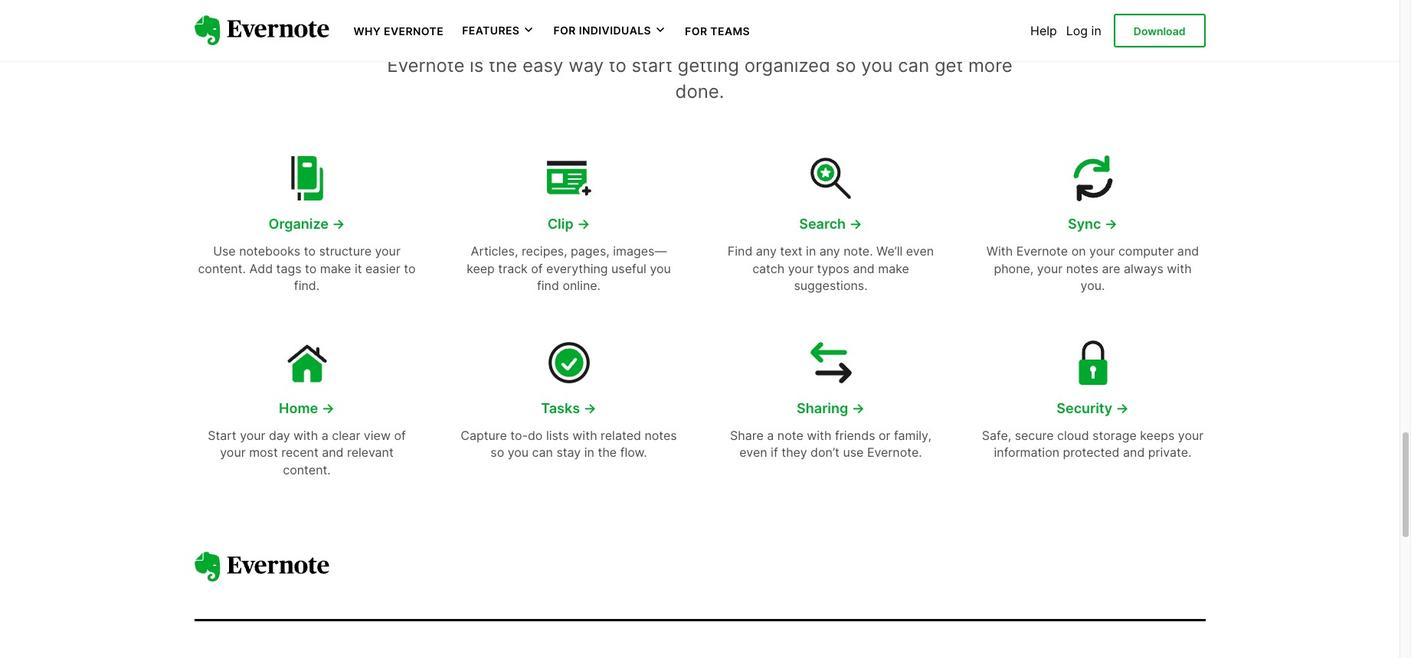 Task type: describe. For each thing, give the bounding box(es) containing it.
download link
[[1114, 14, 1206, 48]]

→ for organize →
[[332, 216, 345, 232]]

clip →
[[548, 216, 590, 232]]

→ for sync →
[[1105, 216, 1118, 232]]

do
[[528, 428, 543, 443]]

start
[[632, 54, 673, 77]]

log
[[1066, 23, 1088, 38]]

use
[[843, 445, 864, 461]]

your right phone,
[[1037, 261, 1063, 276]]

make inside use notebooks to structure your content. add tags to make it easier to find.
[[320, 261, 351, 276]]

tags
[[276, 261, 302, 276]]

safe,
[[982, 428, 1012, 443]]

note
[[778, 428, 804, 443]]

pages,
[[571, 244, 610, 259]]

home
[[279, 400, 318, 417]]

your up the most
[[240, 428, 266, 443]]

most
[[249, 445, 278, 461]]

private.
[[1148, 445, 1192, 461]]

notes inside the capture to-do lists with related notes so you can stay in the flow.
[[645, 428, 677, 443]]

text
[[780, 244, 803, 259]]

2 evernote logo image from the top
[[194, 552, 329, 583]]

why
[[354, 25, 381, 38]]

even for search →
[[906, 244, 934, 259]]

relevant
[[347, 445, 394, 461]]

they
[[782, 445, 807, 461]]

find.
[[294, 278, 320, 294]]

clip → link
[[458, 215, 680, 234]]

images—
[[613, 244, 667, 259]]

you.
[[1081, 278, 1105, 294]]

stay
[[557, 445, 581, 461]]

day
[[269, 428, 290, 443]]

security → link
[[982, 399, 1204, 418]]

help link
[[1031, 23, 1057, 38]]

even for sharing →
[[740, 445, 767, 461]]

with inside start your day with a clear view of your most recent and relevant content.
[[294, 428, 318, 443]]

if
[[771, 445, 778, 461]]

useful
[[612, 261, 647, 276]]

structure
[[319, 244, 372, 259]]

easier
[[366, 261, 401, 276]]

find
[[537, 278, 559, 294]]

computer
[[1119, 244, 1174, 259]]

so inside evernote is the easy way to start getting organized so you can get more done.
[[836, 54, 856, 77]]

notes inside with evernote on your computer and phone, your notes are always with you.
[[1066, 261, 1099, 276]]

cloud
[[1057, 428, 1089, 443]]

log in link
[[1066, 23, 1102, 38]]

checkmark icon image
[[544, 338, 593, 387]]

for for for individuals
[[554, 24, 576, 37]]

home →
[[279, 400, 335, 417]]

related
[[601, 428, 641, 443]]

more
[[969, 54, 1013, 77]]

articles,
[[471, 244, 518, 259]]

use notebooks to structure your content. add tags to make it easier to find.
[[198, 244, 416, 294]]

storage
[[1093, 428, 1137, 443]]

evernote.
[[867, 445, 922, 461]]

get
[[935, 54, 963, 77]]

and inside safe, secure cloud storage keeps your information protected and private.
[[1123, 445, 1145, 461]]

for teams link
[[685, 23, 750, 38]]

your down start
[[220, 445, 246, 461]]

of inside the articles, recipes, pages, images— keep track of everything useful you find online.
[[531, 261, 543, 276]]

on
[[1072, 244, 1086, 259]]

a inside start your day with a clear view of your most recent and relevant content.
[[322, 428, 329, 443]]

add
[[249, 261, 273, 276]]

evernote for with evernote on your computer and phone, your notes are always with you.
[[1017, 244, 1068, 259]]

tasks →
[[541, 400, 597, 417]]

house icon image
[[282, 338, 331, 387]]

help
[[1031, 23, 1057, 38]]

in inside the capture to-do lists with related notes so you can stay in the flow.
[[584, 445, 595, 461]]

content. inside start your day with a clear view of your most recent and relevant content.
[[283, 462, 331, 478]]

of inside start your day with a clear view of your most recent and relevant content.
[[394, 428, 406, 443]]

capture to-do lists with related notes so you can stay in the flow.
[[461, 428, 677, 461]]

search icon image
[[806, 153, 856, 202]]

web clipper icon image
[[544, 153, 593, 202]]

you inside evernote is the easy way to start getting organized so you can get more done.
[[862, 54, 893, 77]]

sharing →
[[797, 400, 865, 417]]

search
[[799, 216, 846, 232]]

organize → link
[[196, 215, 418, 234]]

getting
[[678, 54, 739, 77]]

sync
[[1068, 216, 1101, 232]]

safe, secure cloud storage keeps your information protected and private.
[[982, 428, 1204, 461]]

typos
[[817, 261, 850, 276]]

can inside the capture to-do lists with related notes so you can stay in the flow.
[[532, 445, 553, 461]]

notebooks
[[239, 244, 301, 259]]

tasks → link
[[458, 399, 680, 418]]

recent
[[281, 445, 319, 461]]

organize →
[[269, 216, 345, 232]]

to right easier
[[404, 261, 416, 276]]

clear
[[332, 428, 360, 443]]

why evernote
[[354, 25, 444, 38]]

protected
[[1063, 445, 1120, 461]]

individuals
[[579, 24, 651, 37]]

keep
[[467, 261, 495, 276]]

articles, recipes, pages, images— keep track of everything useful you find online.
[[467, 244, 671, 294]]

sync icon image
[[1069, 153, 1118, 202]]

security
[[1057, 400, 1113, 417]]

and inside the find any text in any note. we'll even catch your typos and make suggestions.
[[853, 261, 875, 276]]

friends
[[835, 428, 875, 443]]

why evernote link
[[354, 23, 444, 38]]

download
[[1134, 24, 1186, 37]]

information
[[994, 445, 1060, 461]]

→ for clip →
[[577, 216, 590, 232]]

0 vertical spatial in
[[1092, 23, 1102, 38]]



Task type: vqa. For each thing, say whether or not it's contained in the screenshot.
and inside "SAFE, SECURE CLOUD STORAGE KEEPS YOUR INFORMATION PROTECTED AND PRIVATE."
yes



Task type: locate. For each thing, give the bounding box(es) containing it.
start
[[208, 428, 237, 443]]

phone,
[[994, 261, 1034, 276]]

always
[[1124, 261, 1164, 276]]

recipes,
[[522, 244, 567, 259]]

0 vertical spatial so
[[836, 54, 856, 77]]

in inside the find any text in any note. we'll even catch your typos and make suggestions.
[[806, 244, 816, 259]]

any up typos
[[820, 244, 840, 259]]

for up way
[[554, 24, 576, 37]]

it
[[355, 261, 362, 276]]

and right computer
[[1178, 244, 1199, 259]]

2 vertical spatial evernote
[[1017, 244, 1068, 259]]

are
[[1102, 261, 1121, 276]]

in right log
[[1092, 23, 1102, 38]]

0 horizontal spatial make
[[320, 261, 351, 276]]

for individuals button
[[554, 23, 667, 38]]

a inside the share a note with friends or family, even if they don't use evernote.
[[767, 428, 774, 443]]

1 vertical spatial the
[[598, 445, 617, 461]]

to up find.
[[305, 261, 317, 276]]

any up the catch
[[756, 244, 777, 259]]

even down share at the bottom of the page
[[740, 445, 767, 461]]

your down text
[[788, 261, 814, 276]]

with up stay
[[573, 428, 597, 443]]

catch
[[753, 261, 785, 276]]

with inside the capture to-do lists with related notes so you can stay in the flow.
[[573, 428, 597, 443]]

so down capture
[[491, 445, 504, 461]]

make inside the find any text in any note. we'll even catch your typos and make suggestions.
[[878, 261, 909, 276]]

content. inside use notebooks to structure your content. add tags to make it easier to find.
[[198, 261, 246, 276]]

features
[[462, 24, 520, 37]]

evernote inside evernote is the easy way to start getting organized so you can get more done.
[[387, 54, 465, 77]]

for teams
[[685, 25, 750, 38]]

1 vertical spatial evernote logo image
[[194, 552, 329, 583]]

2 horizontal spatial you
[[862, 54, 893, 77]]

to down 'organize →' link
[[304, 244, 316, 259]]

→ right tasks
[[584, 400, 597, 417]]

for individuals
[[554, 24, 651, 37]]

and inside start your day with a clear view of your most recent and relevant content.
[[322, 445, 344, 461]]

find
[[728, 244, 753, 259]]

a
[[322, 428, 329, 443], [767, 428, 774, 443]]

share
[[730, 428, 764, 443]]

1 evernote logo image from the top
[[194, 15, 329, 46]]

1 vertical spatial notes
[[645, 428, 677, 443]]

1 vertical spatial of
[[394, 428, 406, 443]]

0 vertical spatial even
[[906, 244, 934, 259]]

for inside for teams link
[[685, 25, 708, 38]]

→ right home
[[322, 400, 335, 417]]

1 vertical spatial you
[[650, 261, 671, 276]]

suggestions.
[[794, 278, 868, 294]]

a left the clear
[[322, 428, 329, 443]]

everything
[[546, 261, 608, 276]]

your inside use notebooks to structure your content. add tags to make it easier to find.
[[375, 244, 401, 259]]

a up if
[[767, 428, 774, 443]]

so right organized
[[836, 54, 856, 77]]

way
[[569, 54, 604, 77]]

1 horizontal spatial you
[[650, 261, 671, 276]]

content. down recent
[[283, 462, 331, 478]]

even right we'll on the right
[[906, 244, 934, 259]]

the down related
[[598, 445, 617, 461]]

keeps
[[1140, 428, 1175, 443]]

in
[[1092, 23, 1102, 38], [806, 244, 816, 259], [584, 445, 595, 461]]

and
[[1178, 244, 1199, 259], [853, 261, 875, 276], [322, 445, 344, 461], [1123, 445, 1145, 461]]

the
[[489, 54, 517, 77], [598, 445, 617, 461]]

0 horizontal spatial so
[[491, 445, 504, 461]]

1 horizontal spatial any
[[820, 244, 840, 259]]

0 vertical spatial evernote logo image
[[194, 15, 329, 46]]

to right way
[[609, 54, 627, 77]]

0 vertical spatial the
[[489, 54, 517, 77]]

share a note with friends or family, even if they don't use evernote.
[[730, 428, 932, 461]]

2 vertical spatial you
[[508, 445, 529, 461]]

evernote for why evernote
[[384, 25, 444, 38]]

so inside the capture to-do lists with related notes so you can stay in the flow.
[[491, 445, 504, 461]]

sharing icon image
[[806, 338, 856, 387]]

easy
[[523, 54, 564, 77]]

1 vertical spatial so
[[491, 445, 504, 461]]

→ for home →
[[322, 400, 335, 417]]

secure
[[1015, 428, 1054, 443]]

and inside with evernote on your computer and phone, your notes are always with you.
[[1178, 244, 1199, 259]]

2 a from the left
[[767, 428, 774, 443]]

notes up flow.
[[645, 428, 677, 443]]

evernote inside with evernote on your computer and phone, your notes are always with you.
[[1017, 244, 1068, 259]]

1 make from the left
[[320, 261, 351, 276]]

→ up storage
[[1116, 400, 1129, 417]]

content. down use on the top left of the page
[[198, 261, 246, 276]]

your up are
[[1090, 244, 1115, 259]]

your inside the find any text in any note. we'll even catch your typos and make suggestions.
[[788, 261, 814, 276]]

flow.
[[620, 445, 647, 461]]

online.
[[563, 278, 601, 294]]

0 horizontal spatial content.
[[198, 261, 246, 276]]

0 horizontal spatial the
[[489, 54, 517, 77]]

1 horizontal spatial the
[[598, 445, 617, 461]]

1 vertical spatial content.
[[283, 462, 331, 478]]

security →
[[1057, 400, 1129, 417]]

can left get
[[898, 54, 930, 77]]

sync →
[[1068, 216, 1118, 232]]

→ for security →
[[1116, 400, 1129, 417]]

1 horizontal spatial content.
[[283, 462, 331, 478]]

1 horizontal spatial so
[[836, 54, 856, 77]]

of right view
[[394, 428, 406, 443]]

→ right clip
[[577, 216, 590, 232]]

to
[[609, 54, 627, 77], [304, 244, 316, 259], [305, 261, 317, 276], [404, 261, 416, 276]]

and down storage
[[1123, 445, 1145, 461]]

note.
[[844, 244, 873, 259]]

0 horizontal spatial of
[[394, 428, 406, 443]]

or
[[879, 428, 891, 443]]

find any text in any note. we'll even catch your typos and make suggestions.
[[728, 244, 934, 294]]

organized
[[745, 54, 831, 77]]

with inside the share a note with friends or family, even if they don't use evernote.
[[807, 428, 832, 443]]

0 horizontal spatial notes
[[645, 428, 677, 443]]

with right 'always'
[[1167, 261, 1192, 276]]

your up easier
[[375, 244, 401, 259]]

the right is
[[489, 54, 517, 77]]

1 any from the left
[[756, 244, 777, 259]]

1 a from the left
[[322, 428, 329, 443]]

evernote is the easy way to start getting organized so you can get more done.
[[387, 54, 1013, 102]]

features button
[[462, 23, 535, 38]]

we'll
[[877, 244, 903, 259]]

you down images—
[[650, 261, 671, 276]]

2 vertical spatial in
[[584, 445, 595, 461]]

1 horizontal spatial a
[[767, 428, 774, 443]]

search → link
[[720, 215, 942, 234]]

the inside evernote is the easy way to start getting organized so you can get more done.
[[489, 54, 517, 77]]

1 vertical spatial evernote
[[387, 54, 465, 77]]

0 horizontal spatial a
[[322, 428, 329, 443]]

clip
[[548, 216, 574, 232]]

→ for tasks →
[[584, 400, 597, 417]]

2 make from the left
[[878, 261, 909, 276]]

you left get
[[862, 54, 893, 77]]

make down we'll on the right
[[878, 261, 909, 276]]

1 vertical spatial even
[[740, 445, 767, 461]]

your up private.
[[1178, 428, 1204, 443]]

and down note. in the right top of the page
[[853, 261, 875, 276]]

1 horizontal spatial for
[[685, 25, 708, 38]]

evernote logo image
[[194, 15, 329, 46], [194, 552, 329, 583]]

start your day with a clear view of your most recent and relevant content.
[[208, 428, 406, 478]]

evernote down "why evernote"
[[387, 54, 465, 77]]

your inside safe, secure cloud storage keeps your information protected and private.
[[1178, 428, 1204, 443]]

→ up friends
[[852, 400, 865, 417]]

can inside evernote is the easy way to start getting organized so you can get more done.
[[898, 54, 930, 77]]

so
[[836, 54, 856, 77], [491, 445, 504, 461]]

sharing → link
[[720, 399, 942, 418]]

track
[[498, 261, 528, 276]]

in right text
[[806, 244, 816, 259]]

0 vertical spatial can
[[898, 54, 930, 77]]

to-
[[511, 428, 528, 443]]

don't
[[811, 445, 840, 461]]

for inside for individuals button
[[554, 24, 576, 37]]

you inside the articles, recipes, pages, images— keep track of everything useful you find online.
[[650, 261, 671, 276]]

→ for sharing →
[[852, 400, 865, 417]]

evernote up phone,
[[1017, 244, 1068, 259]]

1 horizontal spatial even
[[906, 244, 934, 259]]

home → link
[[196, 399, 418, 418]]

for for for teams
[[685, 25, 708, 38]]

2 any from the left
[[820, 244, 840, 259]]

0 vertical spatial evernote
[[384, 25, 444, 38]]

1 horizontal spatial can
[[898, 54, 930, 77]]

→
[[332, 216, 345, 232], [577, 216, 590, 232], [849, 216, 863, 232], [1105, 216, 1118, 232], [322, 400, 335, 417], [584, 400, 597, 417], [852, 400, 865, 417], [1116, 400, 1129, 417]]

make down structure on the left top
[[320, 261, 351, 276]]

0 horizontal spatial for
[[554, 24, 576, 37]]

→ right sync
[[1105, 216, 1118, 232]]

books icon image
[[282, 153, 331, 202]]

0 vertical spatial content.
[[198, 261, 246, 276]]

in right stay
[[584, 445, 595, 461]]

→ up note. in the right top of the page
[[849, 216, 863, 232]]

is
[[470, 54, 484, 77]]

0 vertical spatial of
[[531, 261, 543, 276]]

1 vertical spatial can
[[532, 445, 553, 461]]

1 vertical spatial in
[[806, 244, 816, 259]]

evernote right why
[[384, 25, 444, 38]]

organize
[[269, 216, 329, 232]]

to inside evernote is the easy way to start getting organized so you can get more done.
[[609, 54, 627, 77]]

you inside the capture to-do lists with related notes so you can stay in the flow.
[[508, 445, 529, 461]]

0 horizontal spatial can
[[532, 445, 553, 461]]

teams
[[711, 25, 750, 38]]

family,
[[894, 428, 932, 443]]

notes down on
[[1066, 261, 1099, 276]]

0 horizontal spatial you
[[508, 445, 529, 461]]

0 vertical spatial you
[[862, 54, 893, 77]]

you down to-
[[508, 445, 529, 461]]

1 horizontal spatial notes
[[1066, 261, 1099, 276]]

sharing
[[797, 400, 848, 417]]

1 horizontal spatial in
[[806, 244, 816, 259]]

use
[[213, 244, 236, 259]]

of
[[531, 261, 543, 276], [394, 428, 406, 443]]

0 horizontal spatial even
[[740, 445, 767, 461]]

with up recent
[[294, 428, 318, 443]]

and down the clear
[[322, 445, 344, 461]]

even inside the share a note with friends or family, even if they don't use evernote.
[[740, 445, 767, 461]]

of down recipes,
[[531, 261, 543, 276]]

with up don't
[[807, 428, 832, 443]]

lists
[[546, 428, 569, 443]]

with inside with evernote on your computer and phone, your notes are always with you.
[[1167, 261, 1192, 276]]

even inside the find any text in any note. we'll even catch your typos and make suggestions.
[[906, 244, 934, 259]]

→ up structure on the left top
[[332, 216, 345, 232]]

0 horizontal spatial in
[[584, 445, 595, 461]]

→ for search →
[[849, 216, 863, 232]]

0 horizontal spatial any
[[756, 244, 777, 259]]

view
[[364, 428, 391, 443]]

content.
[[198, 261, 246, 276], [283, 462, 331, 478]]

lock icon image
[[1069, 338, 1118, 387]]

for
[[554, 24, 576, 37], [685, 25, 708, 38]]

0 vertical spatial notes
[[1066, 261, 1099, 276]]

you
[[862, 54, 893, 77], [650, 261, 671, 276], [508, 445, 529, 461]]

the inside the capture to-do lists with related notes so you can stay in the flow.
[[598, 445, 617, 461]]

2 horizontal spatial in
[[1092, 23, 1102, 38]]

1 horizontal spatial make
[[878, 261, 909, 276]]

done.
[[676, 80, 724, 102]]

for left teams
[[685, 25, 708, 38]]

can down do
[[532, 445, 553, 461]]

1 horizontal spatial of
[[531, 261, 543, 276]]



